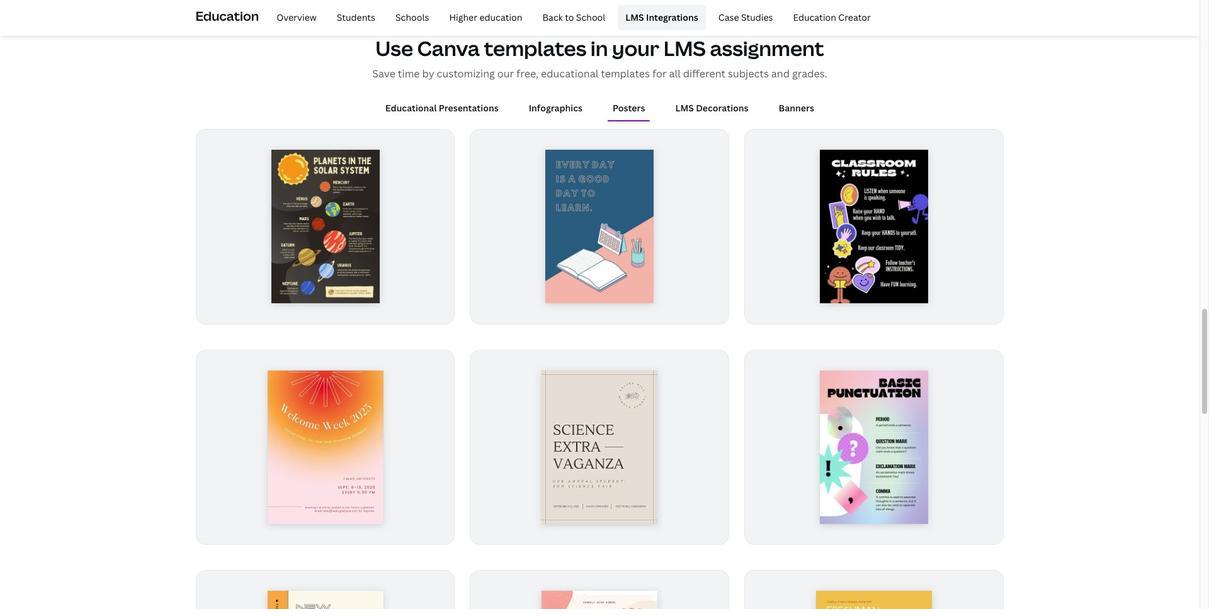Task type: locate. For each thing, give the bounding box(es) containing it.
case
[[718, 11, 739, 23]]

menu bar
[[264, 5, 879, 30]]

infographics button
[[524, 96, 588, 121]]

lms inside lms integrations link
[[626, 11, 644, 23]]

all
[[669, 67, 681, 81]]

lms up all
[[664, 35, 706, 62]]

infographics
[[529, 102, 583, 114]]

education creator link
[[786, 5, 879, 30]]

lms decorations button
[[670, 96, 754, 121]]

banners button
[[774, 96, 819, 121]]

subjects
[[728, 67, 769, 81]]

education
[[480, 11, 522, 23]]

use canva templates in your lms assignment save time by customizing our free, educational templates for all different subjects and grades.
[[372, 35, 827, 81]]

presentations
[[439, 102, 499, 114]]

higher education link
[[442, 5, 530, 30]]

free,
[[516, 67, 539, 81]]

school
[[576, 11, 605, 23]]

0 vertical spatial lms
[[626, 11, 644, 23]]

education for education
[[196, 7, 259, 24]]

students link
[[329, 5, 383, 30]]

lms integrations
[[626, 11, 698, 23]]

schools link
[[388, 5, 437, 30]]

time
[[398, 67, 420, 81]]

by
[[422, 67, 434, 81]]

in
[[591, 35, 608, 62]]

your
[[612, 35, 660, 62]]

orange blue and purple colour pop welcome messages and announcements university back to school poster image
[[268, 592, 383, 610]]

2 vertical spatial lms
[[675, 102, 694, 114]]

templates
[[484, 35, 586, 62], [601, 67, 650, 81]]

1 horizontal spatial education
[[793, 11, 836, 23]]

lms inside lms decorations button
[[675, 102, 694, 114]]

0 horizontal spatial templates
[[484, 35, 586, 62]]

education inside education creator link
[[793, 11, 836, 23]]

back to school link
[[535, 5, 613, 30]]

overview link
[[269, 5, 324, 30]]

for
[[652, 67, 667, 81]]

black colorful stickers straightforward classroom rules education portrait poster image
[[820, 150, 929, 304]]

lms down all
[[675, 102, 694, 114]]

education
[[196, 7, 259, 24], [793, 11, 836, 23]]

save
[[372, 67, 395, 81]]

posters
[[613, 102, 645, 114]]

1 horizontal spatial templates
[[601, 67, 650, 81]]

lms
[[626, 11, 644, 23], [664, 35, 706, 62], [675, 102, 694, 114]]

customizing
[[437, 67, 495, 81]]

decorations
[[696, 102, 749, 114]]

templates up free,
[[484, 35, 586, 62]]

schools
[[396, 11, 429, 23]]

0 horizontal spatial education
[[196, 7, 259, 24]]

1 vertical spatial templates
[[601, 67, 650, 81]]

pink cyan and purple punctuation straightforward education portrait poster image
[[820, 371, 929, 525]]

lms up 'your'
[[626, 11, 644, 23]]

templates down 'your'
[[601, 67, 650, 81]]

educational
[[385, 102, 437, 114]]

1 vertical spatial lms
[[664, 35, 706, 62]]

case studies link
[[711, 5, 781, 30]]

higher education
[[449, 11, 522, 23]]

educational
[[541, 67, 598, 81]]

case studies
[[718, 11, 773, 23]]

lms for lms decorations
[[675, 102, 694, 114]]

educational presentations button
[[380, 96, 504, 121]]

back
[[543, 11, 563, 23]]



Task type: describe. For each thing, give the bounding box(es) containing it.
our
[[497, 67, 514, 81]]

lms for lms integrations
[[626, 11, 644, 23]]

studies
[[741, 11, 773, 23]]

posters button
[[608, 96, 650, 121]]

lms integrations link
[[618, 5, 706, 30]]

banners
[[779, 102, 814, 114]]

lms decorations
[[675, 102, 749, 114]]

ash grey and beige organic natural solar system astronomy poster image
[[271, 150, 380, 304]]

to
[[565, 11, 574, 23]]

pink orange and red trendy gradient education and science event poster image
[[268, 371, 383, 525]]

0 vertical spatial templates
[[484, 35, 586, 62]]

educational presentations
[[385, 102, 499, 114]]

education creator
[[793, 11, 871, 23]]

overview
[[277, 11, 317, 23]]

canva
[[417, 35, 480, 62]]

pink orange and green organic and handcrafted classroom health and safety high school back to school poster image
[[542, 592, 658, 610]]

integrations
[[646, 11, 698, 23]]

lms inside use canva templates in your lms assignment save time by customizing our free, educational templates for all different subjects and grades.
[[664, 35, 706, 62]]

and
[[771, 67, 790, 81]]

back to school
[[543, 11, 605, 23]]

use
[[376, 35, 413, 62]]

grades.
[[792, 67, 827, 81]]

menu bar containing overview
[[264, 5, 879, 30]]

pink and blue motivational education portrait poster image
[[546, 150, 654, 304]]

different
[[683, 67, 726, 81]]

education for education creator
[[793, 11, 836, 23]]

students
[[337, 11, 375, 23]]

assignment
[[710, 35, 824, 62]]

brown bordered superminimalism education and science event poster image
[[542, 371, 658, 525]]

orange and peach organic and handcrafted welcome messages and announcements high school back to school poster image
[[817, 592, 932, 610]]

higher
[[449, 11, 477, 23]]

creator
[[838, 11, 871, 23]]



Task type: vqa. For each thing, say whether or not it's contained in the screenshot.
love
no



